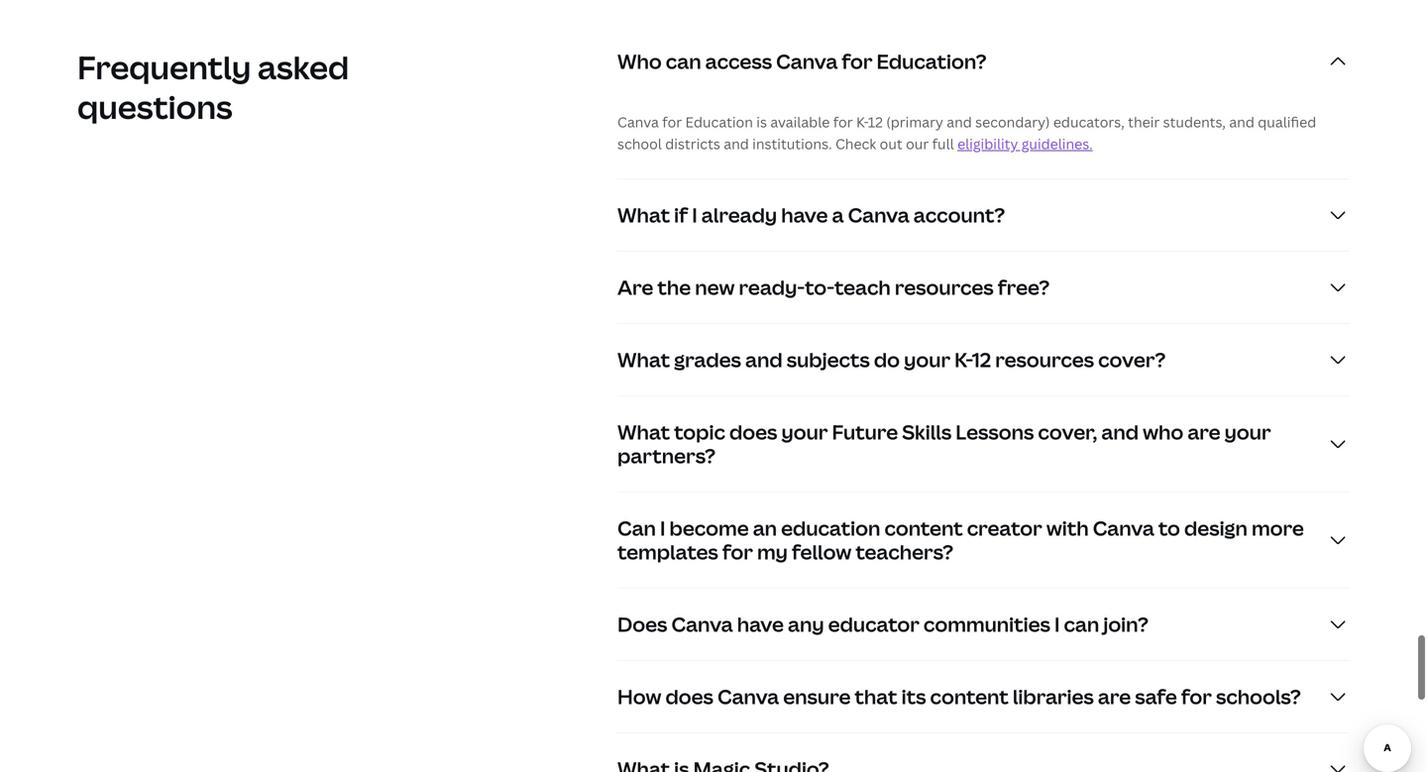 Task type: vqa. For each thing, say whether or not it's contained in the screenshot.
top level navigation element
no



Task type: locate. For each thing, give the bounding box(es) containing it.
0 vertical spatial can
[[666, 48, 701, 75]]

2 what from the top
[[617, 346, 670, 373]]

k- up check
[[856, 113, 868, 131]]

3 what from the top
[[617, 418, 670, 446]]

k- for your
[[955, 346, 972, 373]]

can left join?
[[1064, 611, 1099, 638]]

qualified
[[1258, 113, 1316, 131]]

resources
[[895, 274, 994, 301], [995, 346, 1094, 373]]

i left join?
[[1054, 611, 1060, 638]]

to
[[1158, 514, 1180, 542]]

for left education?
[[842, 48, 873, 75]]

full
[[932, 134, 954, 153]]

0 horizontal spatial 12
[[868, 113, 883, 131]]

your
[[904, 346, 950, 373], [781, 418, 828, 446], [1225, 418, 1271, 446]]

what if i already have a canva account?
[[617, 201, 1005, 228]]

12 inside canva for education is available for k-12 (primary and secondary) educators, their students, and qualified school districts and institutions. check out our full
[[868, 113, 883, 131]]

i right if
[[692, 201, 697, 228]]

does
[[617, 611, 667, 638]]

does right how on the left bottom of page
[[665, 683, 713, 710]]

1 horizontal spatial i
[[692, 201, 697, 228]]

content right its
[[930, 683, 1009, 710]]

who can access canva for education?
[[617, 48, 987, 75]]

1 horizontal spatial are
[[1188, 418, 1221, 446]]

for
[[842, 48, 873, 75], [662, 113, 682, 131], [833, 113, 853, 131], [722, 538, 753, 565], [1181, 683, 1212, 710]]

educators,
[[1053, 113, 1125, 131]]

for left my on the bottom
[[722, 538, 753, 565]]

are left safe
[[1098, 683, 1131, 710]]

1 vertical spatial does
[[665, 683, 713, 710]]

2 vertical spatial i
[[1054, 611, 1060, 638]]

0 vertical spatial are
[[1188, 418, 1221, 446]]

fellow
[[792, 538, 852, 565]]

what left if
[[617, 201, 670, 228]]

have
[[781, 201, 828, 228], [737, 611, 784, 638]]

for inside "can i become an education content creator with canva to design more templates for my fellow teachers?"
[[722, 538, 753, 565]]

what left grades on the top of the page
[[617, 346, 670, 373]]

for right safe
[[1181, 683, 1212, 710]]

lessons
[[956, 418, 1034, 446]]

1 horizontal spatial k-
[[955, 346, 972, 373]]

0 horizontal spatial k-
[[856, 113, 868, 131]]

12 for resources
[[972, 346, 991, 373]]

1 vertical spatial can
[[1064, 611, 1099, 638]]

the
[[657, 274, 691, 301]]

1 vertical spatial content
[[930, 683, 1009, 710]]

communities
[[924, 611, 1050, 638]]

0 horizontal spatial are
[[1098, 683, 1131, 710]]

and down 'education'
[[724, 134, 749, 153]]

what for what topic does your future skills lessons cover, and who are your partners?
[[617, 418, 670, 446]]

cover?
[[1098, 346, 1166, 373]]

and left qualified
[[1229, 113, 1255, 131]]

is
[[756, 113, 767, 131]]

0 vertical spatial content
[[884, 514, 963, 542]]

canva up available
[[776, 48, 838, 75]]

12 up the out
[[868, 113, 883, 131]]

have left any
[[737, 611, 784, 638]]

resources inside dropdown button
[[995, 346, 1094, 373]]

0 horizontal spatial can
[[666, 48, 701, 75]]

that
[[855, 683, 897, 710]]

0 vertical spatial does
[[729, 418, 777, 446]]

partners?
[[617, 442, 716, 469]]

resources inside dropdown button
[[895, 274, 994, 301]]

can right who
[[666, 48, 701, 75]]

canva left to
[[1093, 514, 1154, 542]]

resources down account?
[[895, 274, 994, 301]]

2 horizontal spatial your
[[1225, 418, 1271, 446]]

secondary)
[[975, 113, 1050, 131]]

asked
[[258, 46, 349, 89]]

canva up the school
[[617, 113, 659, 131]]

12 down are the new ready-to-teach resources free? dropdown button on the top of page
[[972, 346, 991, 373]]

does right topic
[[729, 418, 777, 446]]

12 for (primary
[[868, 113, 883, 131]]

0 vertical spatial i
[[692, 201, 697, 228]]

can
[[617, 514, 656, 542]]

1 vertical spatial what
[[617, 346, 670, 373]]

does canva have any educator communities i can join?
[[617, 611, 1148, 638]]

and left who at the bottom right of page
[[1101, 418, 1139, 446]]

education
[[685, 113, 753, 131]]

and right grades on the top of the page
[[745, 346, 783, 373]]

0 horizontal spatial does
[[665, 683, 713, 710]]

content
[[884, 514, 963, 542], [930, 683, 1009, 710]]

grades
[[674, 346, 741, 373]]

education
[[781, 514, 880, 542]]

what inside what topic does your future skills lessons cover, and who are your partners?
[[617, 418, 670, 446]]

what left topic
[[617, 418, 670, 446]]

what inside what grades and subjects do your k-12 resources cover? dropdown button
[[617, 346, 670, 373]]

are inside what topic does your future skills lessons cover, and who are your partners?
[[1188, 418, 1221, 446]]

1 horizontal spatial 12
[[972, 346, 991, 373]]

account?
[[914, 201, 1005, 228]]

does inside what topic does your future skills lessons cover, and who are your partners?
[[729, 418, 777, 446]]

what for what grades and subjects do your k-12 resources cover?
[[617, 346, 670, 373]]

templates
[[617, 538, 718, 565]]

1 vertical spatial resources
[[995, 346, 1094, 373]]

topic
[[674, 418, 725, 446]]

have left a
[[781, 201, 828, 228]]

can i become an education content creator with canva to design more templates for my fellow teachers? button
[[617, 493, 1350, 588]]

canva right does
[[671, 611, 733, 638]]

what
[[617, 201, 670, 228], [617, 346, 670, 373], [617, 418, 670, 446]]

ready-
[[739, 274, 805, 301]]

canva
[[776, 48, 838, 75], [617, 113, 659, 131], [848, 201, 909, 228], [1093, 514, 1154, 542], [671, 611, 733, 638], [718, 683, 779, 710]]

what for what if i already have a canva account?
[[617, 201, 670, 228]]

2 vertical spatial what
[[617, 418, 670, 446]]

our
[[906, 134, 929, 153]]

i
[[692, 201, 697, 228], [660, 514, 665, 542], [1054, 611, 1060, 638]]

1 what from the top
[[617, 201, 670, 228]]

0 horizontal spatial resources
[[895, 274, 994, 301]]

canva left ensure
[[718, 683, 779, 710]]

frequently asked questions
[[77, 46, 349, 128]]

canva right a
[[848, 201, 909, 228]]

any
[[788, 611, 824, 638]]

k- inside dropdown button
[[955, 346, 972, 373]]

resources down "free?" at the top right
[[995, 346, 1094, 373]]

content left the creator
[[884, 514, 963, 542]]

a
[[832, 201, 844, 228]]

your left future on the right of page
[[781, 418, 828, 446]]

2 horizontal spatial i
[[1054, 611, 1060, 638]]

students,
[[1163, 113, 1226, 131]]

education?
[[877, 48, 987, 75]]

can
[[666, 48, 701, 75], [1064, 611, 1099, 638]]

what topic does your future skills lessons cover, and who are your partners?
[[617, 418, 1271, 469]]

k- inside canva for education is available for k-12 (primary and secondary) educators, their students, and qualified school districts and institutions. check out our full
[[856, 113, 868, 131]]

new
[[695, 274, 735, 301]]

1 horizontal spatial can
[[1064, 611, 1099, 638]]

i right can
[[660, 514, 665, 542]]

and
[[947, 113, 972, 131], [1229, 113, 1255, 131], [724, 134, 749, 153], [745, 346, 783, 373], [1101, 418, 1139, 446]]

your right the do
[[904, 346, 950, 373]]

0 vertical spatial what
[[617, 201, 670, 228]]

1 horizontal spatial does
[[729, 418, 777, 446]]

0 vertical spatial k-
[[856, 113, 868, 131]]

are
[[1188, 418, 1221, 446], [1098, 683, 1131, 710]]

institutions.
[[752, 134, 832, 153]]

1 horizontal spatial resources
[[995, 346, 1094, 373]]

1 vertical spatial k-
[[955, 346, 972, 373]]

k- down are the new ready-to-teach resources free? dropdown button on the top of page
[[955, 346, 972, 373]]

0 vertical spatial 12
[[868, 113, 883, 131]]

what inside what if i already have a canva account? dropdown button
[[617, 201, 670, 228]]

1 vertical spatial have
[[737, 611, 784, 638]]

your right who at the bottom right of page
[[1225, 418, 1271, 446]]

already
[[701, 201, 777, 228]]

0 horizontal spatial i
[[660, 514, 665, 542]]

canva inside "dropdown button"
[[776, 48, 838, 75]]

12 inside dropdown button
[[972, 346, 991, 373]]

1 vertical spatial i
[[660, 514, 665, 542]]

k-
[[856, 113, 868, 131], [955, 346, 972, 373]]

0 horizontal spatial your
[[781, 418, 828, 446]]

can i become an education content creator with canva to design more templates for my fellow teachers?
[[617, 514, 1304, 565]]

educator
[[828, 611, 920, 638]]

1 vertical spatial 12
[[972, 346, 991, 373]]

0 vertical spatial resources
[[895, 274, 994, 301]]

are right who at the bottom right of page
[[1188, 418, 1221, 446]]

1 vertical spatial are
[[1098, 683, 1131, 710]]

does
[[729, 418, 777, 446], [665, 683, 713, 710]]

cover,
[[1038, 418, 1097, 446]]

skills
[[902, 418, 952, 446]]



Task type: describe. For each thing, give the bounding box(es) containing it.
content inside dropdown button
[[930, 683, 1009, 710]]

creator
[[967, 514, 1042, 542]]

out
[[880, 134, 903, 153]]

subjects
[[787, 346, 870, 373]]

eligibility guidelines. link
[[957, 134, 1093, 153]]

join?
[[1103, 611, 1148, 638]]

are
[[617, 274, 653, 301]]

who
[[1143, 418, 1184, 446]]

to-
[[805, 274, 834, 301]]

with
[[1046, 514, 1089, 542]]

for inside who can access canva for education? "dropdown button"
[[842, 48, 873, 75]]

does inside how does canva ensure that its content libraries are safe for schools? dropdown button
[[665, 683, 713, 710]]

school
[[617, 134, 662, 153]]

if
[[674, 201, 688, 228]]

become
[[669, 514, 749, 542]]

what grades and subjects do your k-12 resources cover? button
[[617, 324, 1350, 395]]

questions
[[77, 85, 232, 128]]

their
[[1128, 113, 1160, 131]]

check
[[835, 134, 876, 153]]

how does canva ensure that its content libraries are safe for schools? button
[[617, 661, 1350, 732]]

guidelines.
[[1021, 134, 1093, 153]]

access
[[705, 48, 772, 75]]

frequently
[[77, 46, 251, 89]]

i inside "can i become an education content creator with canva to design more templates for my fellow teachers?"
[[660, 514, 665, 542]]

future
[[832, 418, 898, 446]]

are the new ready-to-teach resources free?
[[617, 274, 1050, 301]]

does canva have any educator communities i can join? button
[[617, 589, 1350, 660]]

free?
[[998, 274, 1050, 301]]

its
[[901, 683, 926, 710]]

more
[[1252, 514, 1304, 542]]

what grades and subjects do your k-12 resources cover?
[[617, 346, 1166, 373]]

content inside "can i become an education content creator with canva to design more templates for my fellow teachers?"
[[884, 514, 963, 542]]

what topic does your future skills lessons cover, and who are your partners? button
[[617, 396, 1350, 492]]

canva for education is available for k-12 (primary and secondary) educators, their students, and qualified school districts and institutions. check out our full
[[617, 113, 1316, 153]]

eligibility
[[957, 134, 1018, 153]]

what if i already have a canva account? button
[[617, 179, 1350, 251]]

ensure
[[783, 683, 851, 710]]

safe
[[1135, 683, 1177, 710]]

my
[[757, 538, 788, 565]]

are inside dropdown button
[[1098, 683, 1131, 710]]

teach
[[834, 274, 891, 301]]

1 horizontal spatial your
[[904, 346, 950, 373]]

can inside "dropdown button"
[[666, 48, 701, 75]]

how does canva ensure that its content libraries are safe for schools?
[[617, 683, 1301, 710]]

canva inside dropdown button
[[718, 683, 779, 710]]

design
[[1184, 514, 1248, 542]]

for up districts
[[662, 113, 682, 131]]

and inside what topic does your future skills lessons cover, and who are your partners?
[[1101, 418, 1139, 446]]

available
[[770, 113, 830, 131]]

teachers?
[[856, 538, 953, 565]]

canva inside canva for education is available for k-12 (primary and secondary) educators, their students, and qualified school districts and institutions. check out our full
[[617, 113, 659, 131]]

can inside dropdown button
[[1064, 611, 1099, 638]]

do
[[874, 346, 900, 373]]

for up check
[[833, 113, 853, 131]]

who
[[617, 48, 662, 75]]

eligibility guidelines.
[[957, 134, 1093, 153]]

an
[[753, 514, 777, 542]]

and up 'full'
[[947, 113, 972, 131]]

are the new ready-to-teach resources free? button
[[617, 252, 1350, 323]]

0 vertical spatial have
[[781, 201, 828, 228]]

who can access canva for education? button
[[617, 26, 1350, 97]]

for inside how does canva ensure that its content libraries are safe for schools? dropdown button
[[1181, 683, 1212, 710]]

canva inside "can i become an education content creator with canva to design more templates for my fellow teachers?"
[[1093, 514, 1154, 542]]

libraries
[[1013, 683, 1094, 710]]

schools?
[[1216, 683, 1301, 710]]

districts
[[665, 134, 720, 153]]

how
[[617, 683, 661, 710]]

k- for for
[[856, 113, 868, 131]]

(primary
[[886, 113, 943, 131]]



